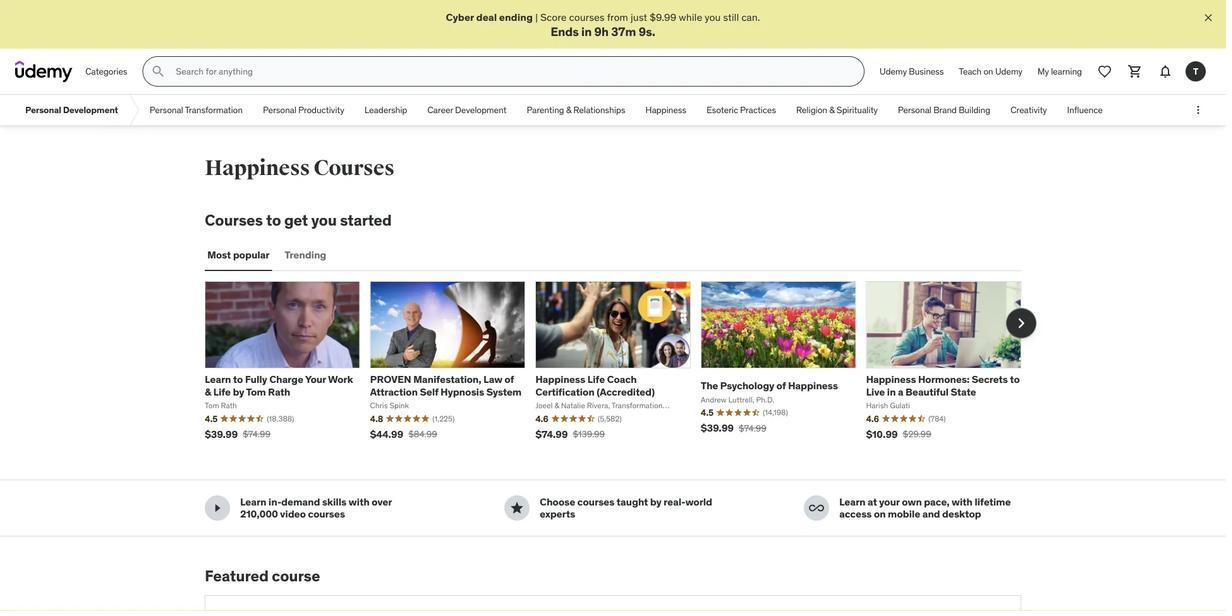 Task type: describe. For each thing, give the bounding box(es) containing it.
certification
[[535, 385, 594, 398]]

to for get
[[266, 211, 281, 230]]

courses inside learn in-demand skills with over 210,000 video courses
[[308, 508, 345, 520]]

career development link
[[417, 95, 517, 125]]

by inside choose courses taught by real-world experts
[[650, 495, 661, 508]]

personal for personal productivity
[[263, 104, 296, 116]]

learn at your own pace, with lifetime access on mobile and desktop
[[839, 495, 1011, 520]]

productivity
[[298, 104, 344, 116]]

hormones:
[[918, 373, 970, 386]]

pace,
[[924, 495, 949, 508]]

religion & spirituality link
[[786, 95, 888, 125]]

development for career development
[[455, 104, 506, 116]]

0 horizontal spatial courses
[[205, 211, 263, 230]]

medium image for choose courses taught by real-world experts
[[509, 501, 525, 516]]

score
[[540, 10, 567, 23]]

brand
[[933, 104, 957, 116]]

parenting & relationships link
[[517, 95, 635, 125]]

parenting
[[527, 104, 564, 116]]

most popular button
[[205, 240, 272, 270]]

with inside learn at your own pace, with lifetime access on mobile and desktop
[[952, 495, 972, 508]]

1 udemy from the left
[[880, 66, 907, 77]]

learn for learn in-demand skills with over 210,000 video courses
[[240, 495, 266, 508]]

work
[[328, 373, 353, 386]]

trending
[[285, 248, 326, 261]]

attraction
[[370, 385, 418, 398]]

cyber
[[446, 10, 474, 23]]

ending
[[499, 10, 533, 23]]

proven manifestation, law of attraction self hypnosis system link
[[370, 373, 522, 398]]

personal for personal development
[[25, 104, 61, 116]]

religion
[[796, 104, 827, 116]]

lifetime
[[975, 495, 1011, 508]]

arrow pointing to subcategory menu links image
[[128, 95, 140, 125]]

life inside learn to fully charge your work & life by tom rath
[[213, 385, 231, 398]]

learn for learn at your own pace, with lifetime access on mobile and desktop
[[839, 495, 865, 508]]

learn to fully charge your work & life by tom rath link
[[205, 373, 353, 398]]

teach
[[959, 66, 981, 77]]

the psychology of happiness
[[701, 379, 838, 392]]

personal development link
[[15, 95, 128, 125]]

your
[[305, 373, 326, 386]]

cyber deal ending | score courses from just $9.99 while you still can. ends in 9h 37m 8s .
[[446, 10, 760, 39]]

close image
[[1202, 11, 1215, 24]]

personal transformation link
[[140, 95, 253, 125]]

Search for anything text field
[[173, 61, 849, 82]]

choose
[[540, 495, 575, 508]]

popular
[[233, 248, 269, 261]]

over
[[372, 495, 392, 508]]

teach on udemy
[[959, 66, 1022, 77]]

0 horizontal spatial you
[[311, 211, 337, 230]]

0 vertical spatial courses
[[314, 155, 394, 181]]

categories
[[85, 66, 127, 77]]

your
[[879, 495, 900, 508]]

to inside happiness hormones: secrets to live in a beautiful state
[[1010, 373, 1020, 386]]

medium image for learn at your own pace, with lifetime access on mobile and desktop
[[809, 501, 824, 516]]

a
[[898, 385, 903, 398]]

learn in-demand skills with over 210,000 video courses
[[240, 495, 392, 520]]

with inside learn in-demand skills with over 210,000 video courses
[[349, 495, 369, 508]]

transformation
[[185, 104, 243, 116]]

featured course
[[205, 566, 320, 585]]

210,000
[[240, 508, 278, 520]]

access
[[839, 508, 872, 520]]

shopping cart with 0 items image
[[1127, 64, 1143, 79]]

submit search image
[[151, 64, 166, 79]]

medium image for learn in-demand skills with over 210,000 video courses
[[210, 501, 225, 516]]

notifications image
[[1158, 64, 1173, 79]]

next image
[[1011, 313, 1031, 333]]

in-
[[269, 495, 281, 508]]

udemy business
[[880, 66, 944, 77]]

carousel element
[[205, 281, 1036, 449]]

most popular
[[207, 248, 269, 261]]

featured
[[205, 566, 269, 585]]

happiness courses
[[205, 155, 394, 181]]

creativity
[[1010, 104, 1047, 116]]

world
[[685, 495, 712, 508]]

by inside learn to fully charge your work & life by tom rath
[[233, 385, 244, 398]]

esoteric practices
[[707, 104, 776, 116]]

state
[[951, 385, 976, 398]]

in inside cyber deal ending | score courses from just $9.99 while you still can. ends in 9h 37m 8s .
[[581, 24, 592, 39]]

happiness for happiness life coach certification  (accredited)
[[535, 373, 585, 386]]

choose courses taught by real-world experts
[[540, 495, 712, 520]]

to for fully
[[233, 373, 243, 386]]

of inside proven manifestation, law of attraction self hypnosis system
[[504, 373, 514, 386]]

(accredited)
[[597, 385, 655, 398]]

my learning
[[1038, 66, 1082, 77]]

on inside learn at your own pace, with lifetime access on mobile and desktop
[[874, 508, 886, 520]]

course
[[272, 566, 320, 585]]

you inside cyber deal ending | score courses from just $9.99 while you still can. ends in 9h 37m 8s .
[[705, 10, 721, 23]]

teach on udemy link
[[951, 56, 1030, 87]]

& for religion
[[829, 104, 835, 116]]

personal for personal transformation
[[150, 104, 183, 116]]

can.
[[741, 10, 760, 23]]

personal transformation
[[150, 104, 243, 116]]

video
[[280, 508, 306, 520]]

happiness for happiness hormones: secrets to live in a beautiful state
[[866, 373, 916, 386]]

personal for personal brand building
[[898, 104, 931, 116]]

learn to fully charge your work & life by tom rath
[[205, 373, 353, 398]]

taught
[[617, 495, 648, 508]]

courses inside cyber deal ending | score courses from just $9.99 while you still can. ends in 9h 37m 8s .
[[569, 10, 605, 23]]

parenting & relationships
[[527, 104, 625, 116]]



Task type: locate. For each thing, give the bounding box(es) containing it.
courses up ends
[[569, 10, 605, 23]]

courses
[[569, 10, 605, 23], [577, 495, 614, 508], [308, 508, 345, 520]]

0 horizontal spatial of
[[504, 373, 514, 386]]

started
[[340, 211, 392, 230]]

proven manifestation, law of attraction self hypnosis system
[[370, 373, 522, 398]]

3 personal from the left
[[263, 104, 296, 116]]

medium image left experts at the left bottom
[[509, 501, 525, 516]]

medium image left the access
[[809, 501, 824, 516]]

& left the tom
[[205, 385, 211, 398]]

happiness inside happiness life coach certification  (accredited)
[[535, 373, 585, 386]]

personal left brand
[[898, 104, 931, 116]]

with left over
[[349, 495, 369, 508]]

personal brand building
[[898, 104, 990, 116]]

career
[[427, 104, 453, 116]]

4 personal from the left
[[898, 104, 931, 116]]

practices
[[740, 104, 776, 116]]

medium image left 210,000
[[210, 501, 225, 516]]

happiness inside happiness hormones: secrets to live in a beautiful state
[[866, 373, 916, 386]]

fully
[[245, 373, 267, 386]]

udemy left my
[[995, 66, 1022, 77]]

1 horizontal spatial learn
[[240, 495, 266, 508]]

courses inside choose courses taught by real-world experts
[[577, 495, 614, 508]]

happiness for happiness courses
[[205, 155, 310, 181]]

my
[[1038, 66, 1049, 77]]

1 development from the left
[[63, 104, 118, 116]]

2 horizontal spatial learn
[[839, 495, 865, 508]]

the psychology of happiness link
[[701, 379, 838, 392]]

charge
[[269, 373, 303, 386]]

happiness link
[[635, 95, 696, 125]]

1 horizontal spatial of
[[776, 379, 786, 392]]

0 horizontal spatial life
[[213, 385, 231, 398]]

of right law
[[504, 373, 514, 386]]

leadership link
[[354, 95, 417, 125]]

system
[[486, 385, 522, 398]]

demand
[[281, 495, 320, 508]]

courses right the video
[[308, 508, 345, 520]]

skills
[[322, 495, 346, 508]]

1 horizontal spatial with
[[952, 495, 972, 508]]

categories button
[[78, 56, 135, 87]]

1 horizontal spatial udemy
[[995, 66, 1022, 77]]

by left the tom
[[233, 385, 244, 398]]

ends
[[551, 24, 579, 39]]

2 with from the left
[[952, 495, 972, 508]]

you
[[705, 10, 721, 23], [311, 211, 337, 230]]

1 horizontal spatial development
[[455, 104, 506, 116]]

0 horizontal spatial with
[[349, 495, 369, 508]]

still
[[723, 10, 739, 23]]

in
[[581, 24, 592, 39], [887, 385, 896, 398]]

secrets
[[972, 373, 1008, 386]]

from
[[607, 10, 628, 23]]

1 horizontal spatial in
[[887, 385, 896, 398]]

0 horizontal spatial medium image
[[210, 501, 225, 516]]

by left real-
[[650, 495, 661, 508]]

my learning link
[[1030, 56, 1090, 87]]

hypnosis
[[441, 385, 484, 398]]

1 vertical spatial on
[[874, 508, 886, 520]]

1 horizontal spatial to
[[266, 211, 281, 230]]

&
[[566, 104, 571, 116], [829, 104, 835, 116], [205, 385, 211, 398]]

on right teach
[[983, 66, 993, 77]]

personal right arrow pointing to subcategory menu links icon
[[150, 104, 183, 116]]

& inside learn to fully charge your work & life by tom rath
[[205, 385, 211, 398]]

1 horizontal spatial medium image
[[509, 501, 525, 516]]

2 horizontal spatial medium image
[[809, 501, 824, 516]]

0 horizontal spatial development
[[63, 104, 118, 116]]

personal brand building link
[[888, 95, 1000, 125]]

influence link
[[1057, 95, 1113, 125]]

0 horizontal spatial to
[[233, 373, 243, 386]]

udemy business link
[[872, 56, 951, 87]]

1 vertical spatial courses
[[205, 211, 263, 230]]

to inside learn to fully charge your work & life by tom rath
[[233, 373, 243, 386]]

1 vertical spatial in
[[887, 385, 896, 398]]

trending button
[[282, 240, 329, 270]]

1 horizontal spatial courses
[[314, 155, 394, 181]]

2 development from the left
[[455, 104, 506, 116]]

|
[[535, 10, 538, 23]]

& for parenting
[[566, 104, 571, 116]]

happiness
[[645, 104, 686, 116], [205, 155, 310, 181], [535, 373, 585, 386], [866, 373, 916, 386], [788, 379, 838, 392]]

udemy image
[[15, 61, 73, 82]]

and
[[922, 508, 940, 520]]

0 vertical spatial by
[[233, 385, 244, 398]]

0 horizontal spatial udemy
[[880, 66, 907, 77]]

proven
[[370, 373, 411, 386]]

life left the tom
[[213, 385, 231, 398]]

0 horizontal spatial learn
[[205, 373, 231, 386]]

career development
[[427, 104, 506, 116]]

1 horizontal spatial you
[[705, 10, 721, 23]]

udemy
[[880, 66, 907, 77], [995, 66, 1022, 77]]

1 vertical spatial you
[[311, 211, 337, 230]]

1 horizontal spatial &
[[566, 104, 571, 116]]

mobile
[[888, 508, 920, 520]]

courses up most popular
[[205, 211, 263, 230]]

just
[[631, 10, 647, 23]]

esoteric
[[707, 104, 738, 116]]

0 vertical spatial on
[[983, 66, 993, 77]]

& right religion
[[829, 104, 835, 116]]

medium image
[[210, 501, 225, 516], [509, 501, 525, 516], [809, 501, 824, 516]]

learning
[[1051, 66, 1082, 77]]

0 vertical spatial in
[[581, 24, 592, 39]]

while
[[679, 10, 702, 23]]

& right parenting
[[566, 104, 571, 116]]

development
[[63, 104, 118, 116], [455, 104, 506, 116]]

2 udemy from the left
[[995, 66, 1022, 77]]

on
[[983, 66, 993, 77], [874, 508, 886, 520]]

of right "psychology" at the bottom of page
[[776, 379, 786, 392]]

0 horizontal spatial by
[[233, 385, 244, 398]]

1 medium image from the left
[[210, 501, 225, 516]]

personal development
[[25, 104, 118, 116]]

learn left fully
[[205, 373, 231, 386]]

personal down udemy image at the top
[[25, 104, 61, 116]]

deal
[[476, 10, 497, 23]]

happiness hormones: secrets to live in a beautiful state link
[[866, 373, 1020, 398]]

development for personal development
[[63, 104, 118, 116]]

learn inside learn at your own pace, with lifetime access on mobile and desktop
[[839, 495, 865, 508]]

on left 'mobile' at the right bottom of page
[[874, 508, 886, 520]]

self
[[420, 385, 438, 398]]

to left fully
[[233, 373, 243, 386]]

2 personal from the left
[[150, 104, 183, 116]]

personal left productivity
[[263, 104, 296, 116]]

in inside happiness hormones: secrets to live in a beautiful state
[[887, 385, 896, 398]]

development down "categories" dropdown button
[[63, 104, 118, 116]]

2 medium image from the left
[[509, 501, 525, 516]]

courses left taught
[[577, 495, 614, 508]]

leadership
[[364, 104, 407, 116]]

life left coach
[[587, 373, 605, 386]]

to left get on the top left
[[266, 211, 281, 230]]

desktop
[[942, 508, 981, 520]]

happiness for happiness
[[645, 104, 686, 116]]

coach
[[607, 373, 637, 386]]

.
[[652, 24, 655, 39]]

1 horizontal spatial by
[[650, 495, 661, 508]]

1 with from the left
[[349, 495, 369, 508]]

learn inside learn to fully charge your work & life by tom rath
[[205, 373, 231, 386]]

learn left at
[[839, 495, 865, 508]]

at
[[868, 495, 877, 508]]

t link
[[1181, 56, 1211, 87]]

you right get on the top left
[[311, 211, 337, 230]]

wishlist image
[[1097, 64, 1112, 79]]

more subcategory menu links image
[[1192, 104, 1205, 116]]

happiness life coach certification  (accredited)
[[535, 373, 655, 398]]

building
[[959, 104, 990, 116]]

the
[[701, 379, 718, 392]]

0 horizontal spatial on
[[874, 508, 886, 520]]

experts
[[540, 508, 575, 520]]

in right ends
[[581, 24, 592, 39]]

life inside happiness life coach certification  (accredited)
[[587, 373, 605, 386]]

development right career
[[455, 104, 506, 116]]

learn
[[205, 373, 231, 386], [240, 495, 266, 508], [839, 495, 865, 508]]

personal productivity link
[[253, 95, 354, 125]]

own
[[902, 495, 922, 508]]

learn left in-
[[240, 495, 266, 508]]

2 horizontal spatial &
[[829, 104, 835, 116]]

udemy left business
[[880, 66, 907, 77]]

relationships
[[573, 104, 625, 116]]

1 personal from the left
[[25, 104, 61, 116]]

real-
[[664, 495, 685, 508]]

to right the secrets
[[1010, 373, 1020, 386]]

happiness hormones: secrets to live in a beautiful state
[[866, 373, 1020, 398]]

learn for learn to fully charge your work & life by tom rath
[[205, 373, 231, 386]]

with right pace,
[[952, 495, 972, 508]]

creativity link
[[1000, 95, 1057, 125]]

1 horizontal spatial on
[[983, 66, 993, 77]]

courses up 'started'
[[314, 155, 394, 181]]

learn inside learn in-demand skills with over 210,000 video courses
[[240, 495, 266, 508]]

live
[[866, 385, 885, 398]]

religion & spirituality
[[796, 104, 878, 116]]

3 medium image from the left
[[809, 501, 824, 516]]

you left "still"
[[705, 10, 721, 23]]

0 vertical spatial you
[[705, 10, 721, 23]]

in left a
[[887, 385, 896, 398]]

courses to get you started
[[205, 211, 392, 230]]

business
[[909, 66, 944, 77]]

rath
[[268, 385, 290, 398]]

2 horizontal spatial to
[[1010, 373, 1020, 386]]

0 horizontal spatial in
[[581, 24, 592, 39]]

1 vertical spatial by
[[650, 495, 661, 508]]

courses
[[314, 155, 394, 181], [205, 211, 263, 230]]

1 horizontal spatial life
[[587, 373, 605, 386]]

0 horizontal spatial &
[[205, 385, 211, 398]]

esoteric practices link
[[696, 95, 786, 125]]

personal
[[25, 104, 61, 116], [150, 104, 183, 116], [263, 104, 296, 116], [898, 104, 931, 116]]

t
[[1193, 66, 1198, 77]]



Task type: vqa. For each thing, say whether or not it's contained in the screenshot.
this corresponding to Buy
no



